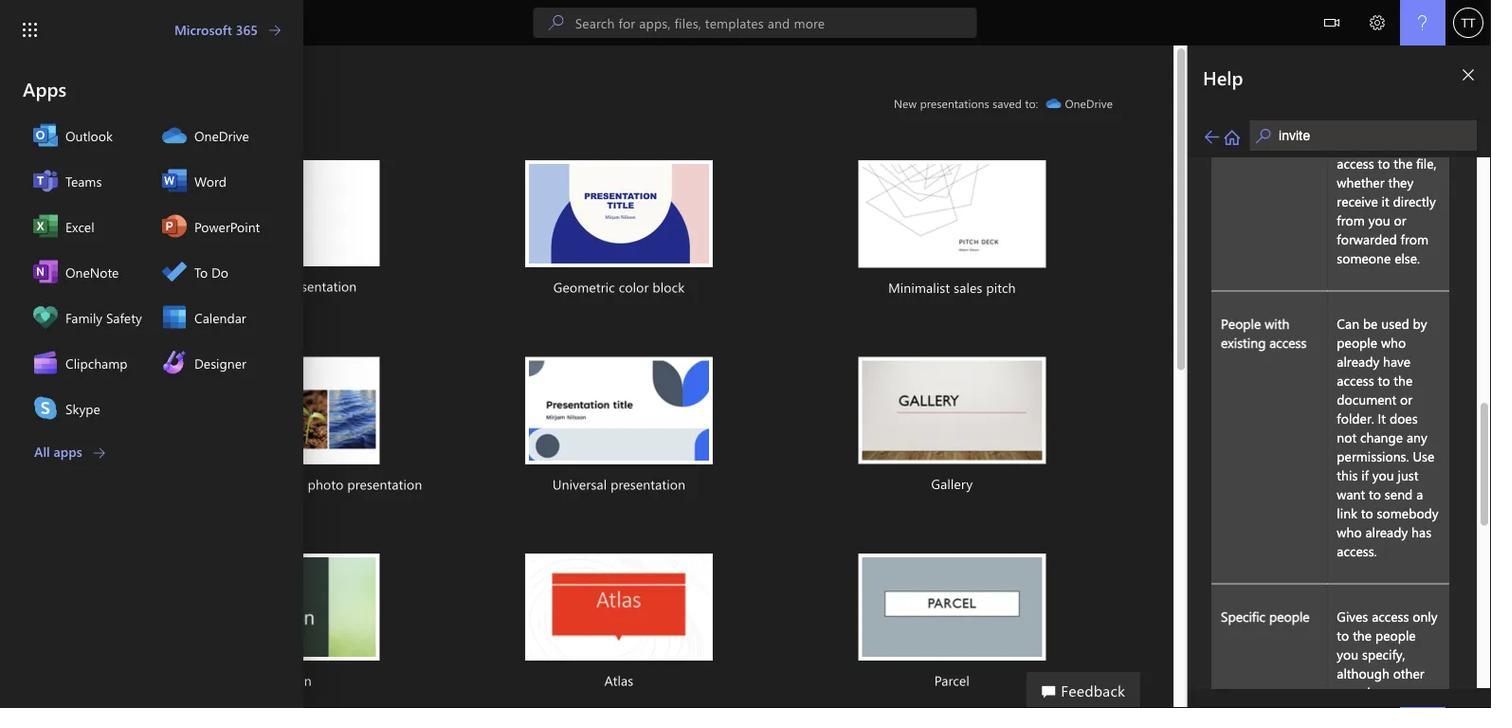Task type: locate. For each thing, give the bounding box(es) containing it.
0 vertical spatial new
[[894, 96, 917, 111]]

presentation right blank
[[282, 277, 357, 295]]

help region
[[1131, 46, 1491, 708], [1188, 46, 1491, 708]]

gallery image
[[858, 357, 1046, 464]]

presentation right photo
[[347, 476, 422, 493]]

universal presentation image
[[525, 357, 713, 465]]

onedrive down a
[[194, 127, 249, 144]]

tab list containing outlook
[[23, 112, 281, 432]]

navigation
[[0, 46, 64, 576]]

color
[[619, 278, 649, 296]]

nature ecology education photo presentation link
[[125, 334, 447, 520]]

apps
[[23, 76, 67, 101]]

onedrive
[[1065, 96, 1113, 111], [194, 127, 249, 144]]

new right 'to'
[[215, 277, 242, 295]]

to:
[[1025, 96, 1038, 111]]

tab list
[[23, 112, 281, 432]]

teams
[[65, 172, 102, 190]]

feedback
[[1061, 680, 1125, 700]]

theme
[[234, 92, 300, 122]]

madison link
[[125, 531, 447, 708]]

None search field
[[534, 8, 977, 38]]

a
[[216, 92, 227, 122]]

1 horizontal spatial onedrive
[[1065, 96, 1113, 111]]

0 horizontal spatial new
[[215, 277, 242, 295]]

minimalist sales pitch image
[[858, 160, 1046, 268]]

to do link
[[153, 250, 280, 295]]

0 horizontal spatial onedrive
[[194, 127, 249, 144]]

new blank presentation
[[215, 277, 357, 295]]

minimalist sales pitch
[[888, 279, 1016, 296]]

onedrive right to:
[[1065, 96, 1113, 111]]

outlook image
[[23, 434, 42, 453]]

blank
[[246, 277, 278, 295]]

1 vertical spatial new
[[215, 277, 242, 295]]

my content image
[[23, 169, 42, 188]]

presentation right universal
[[611, 476, 686, 493]]

clipchamp
[[65, 354, 128, 372]]

gallery
[[931, 475, 973, 492]]

skype link
[[24, 386, 151, 432]]

templates element
[[125, 137, 1124, 708]]

presentation
[[282, 277, 357, 295], [347, 476, 422, 493], [611, 476, 686, 493]]

skype
[[65, 400, 100, 417]]

1 help region from the left
[[1131, 46, 1491, 708]]


[[1324, 15, 1340, 30]]

new left presentations
[[894, 96, 917, 111]]

new
[[894, 96, 917, 111], [215, 277, 242, 295]]

0 vertical spatial onedrive
[[1065, 96, 1113, 111]]

apps
[[54, 442, 82, 460]]

onenote
[[65, 263, 119, 281]]

new blank presentation link
[[125, 137, 447, 321]]

 banner
[[0, 0, 1491, 49]]

new inside new blank presentation link
[[215, 277, 242, 295]]

1 vertical spatial onedrive
[[194, 127, 249, 144]]

presentation inside the nature ecology education photo presentation link
[[347, 476, 422, 493]]

excel
[[65, 218, 94, 235]]

sales
[[954, 279, 983, 296]]

family
[[65, 309, 102, 326]]

none search field inside  banner
[[534, 8, 977, 38]]

excel link
[[24, 204, 151, 250]]

madison image
[[192, 554, 380, 661]]

feedback button
[[1027, 672, 1141, 708]]

gallery link
[[791, 334, 1113, 519]]

geometric color block image
[[525, 160, 713, 267]]

microsoft
[[174, 21, 232, 38]]

nature ecology education photo presentation
[[150, 476, 422, 493]]

all
[[34, 442, 50, 460]]

do
[[211, 263, 228, 281]]

1 horizontal spatial new
[[894, 96, 917, 111]]

tab list inside the app launcher opened dialog
[[23, 112, 281, 432]]

to do
[[194, 263, 228, 281]]

powerpoint image
[[23, 381, 42, 400]]

powerpoint
[[194, 218, 260, 235]]

presentation inside universal presentation link
[[611, 476, 686, 493]]

education
[[245, 476, 304, 493]]

geometric color block link
[[458, 137, 780, 322]]

geometric color block
[[553, 278, 685, 296]]

help
[[1203, 64, 1243, 90]]



Task type: describe. For each thing, give the bounding box(es) containing it.
powerpoint link
[[153, 204, 280, 250]]

pitch
[[986, 279, 1016, 296]]

 button
[[1309, 0, 1355, 49]]

family safety
[[65, 309, 142, 326]]

excel image
[[23, 328, 42, 347]]

new for new presentations saved to:
[[894, 96, 917, 111]]

word link
[[153, 159, 280, 204]]

microsoft 365 link
[[174, 21, 281, 40]]

all apps
[[34, 442, 82, 460]]

select
[[148, 92, 209, 122]]

parcel link
[[791, 531, 1113, 708]]

minimalist
[[888, 279, 950, 296]]

to
[[194, 263, 208, 281]]

geometric
[[553, 278, 615, 296]]

onenote link
[[24, 250, 151, 295]]

ecology
[[194, 476, 241, 493]]

tt button
[[1446, 0, 1491, 46]]

calendar link
[[153, 295, 280, 341]]

clipchamp link
[[24, 341, 151, 386]]

new presentations saved to:
[[894, 96, 1038, 111]]

parcel image
[[858, 554, 1046, 661]]

word image
[[23, 275, 42, 294]]

safety
[[106, 309, 142, 326]]

atlas link
[[458, 531, 780, 708]]

onedrive inside 'onedrive' link
[[194, 127, 249, 144]]

saved
[[993, 96, 1022, 111]]

presentation inside new blank presentation link
[[282, 277, 357, 295]]

atlas image
[[525, 554, 713, 661]]

atlas
[[605, 672, 634, 689]]

universal
[[553, 476, 607, 493]]

new for new blank presentation
[[215, 277, 242, 295]]

nature ecology education photo presentation image
[[192, 357, 380, 465]]

outlook link
[[24, 113, 151, 159]]

microsoft 365
[[174, 21, 258, 38]]

apps image
[[23, 222, 42, 241]]

designer
[[194, 354, 246, 372]]

teams link
[[24, 159, 151, 204]]

designer link
[[153, 341, 280, 386]]

presentations
[[920, 96, 990, 111]]

365
[[236, 21, 258, 38]]

parcel
[[935, 672, 970, 689]]

minimalist sales pitch link
[[791, 137, 1113, 323]]

madison
[[260, 672, 312, 689]]

tt
[[1461, 15, 1476, 30]]

universal presentation link
[[458, 334, 780, 520]]

app launcher opened dialog
[[0, 0, 303, 708]]

universal presentation
[[553, 476, 686, 493]]

create image
[[23, 116, 42, 135]]

word
[[194, 172, 226, 190]]

onedrive link
[[153, 113, 280, 159]]

Search box. Suggestions appear as you type. search field
[[575, 8, 977, 38]]

outlook
[[65, 127, 113, 144]]

all apps link
[[34, 442, 105, 462]]

block
[[653, 278, 685, 296]]

nature
[[150, 476, 190, 493]]

calendar
[[194, 309, 246, 326]]

2 help region from the left
[[1188, 46, 1491, 708]]

select a theme
[[148, 92, 300, 122]]

photo
[[308, 476, 344, 493]]

family safety link
[[24, 295, 151, 341]]



Task type: vqa. For each thing, say whether or not it's contained in the screenshot.
Name button
no



